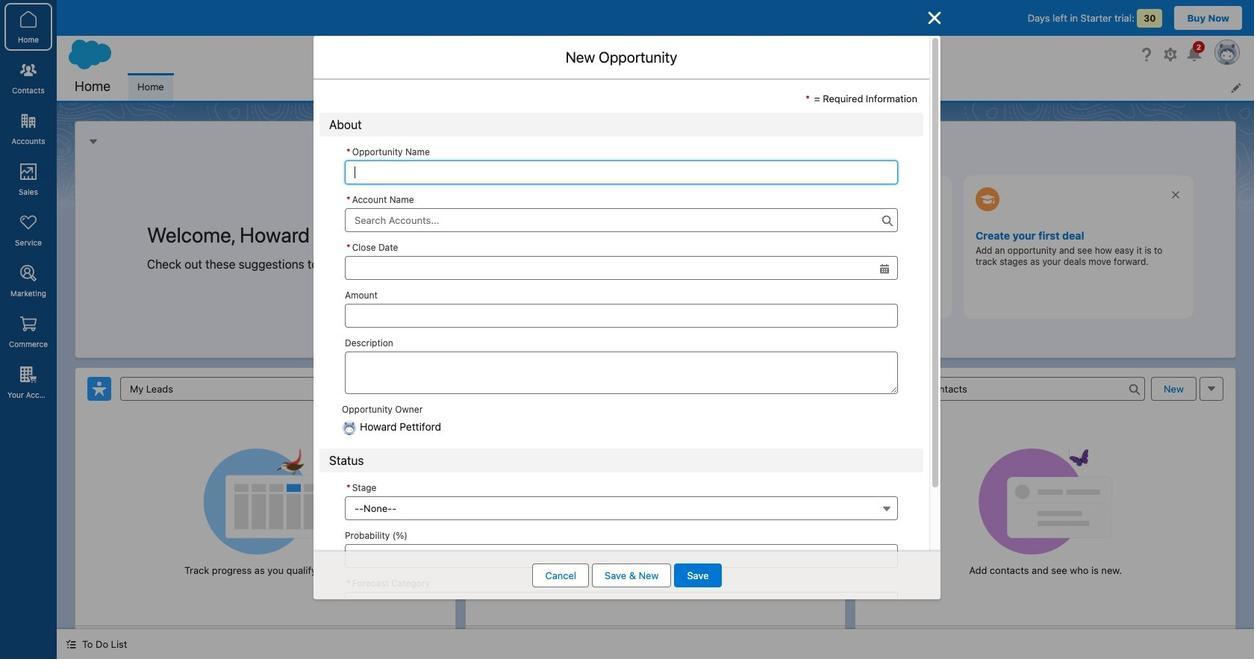 Task type: locate. For each thing, give the bounding box(es) containing it.
None text field
[[345, 160, 898, 184], [345, 256, 898, 280], [345, 545, 898, 569], [345, 160, 898, 184], [345, 256, 898, 280], [345, 545, 898, 569]]

group
[[345, 238, 898, 280]]

Stage - Current Selection: --None-- button
[[345, 497, 898, 521]]

None text field
[[345, 303, 898, 327], [345, 351, 898, 394], [345, 303, 898, 327], [345, 351, 898, 394]]

inverse image
[[926, 9, 944, 27]]

list
[[128, 73, 1254, 101]]



Task type: describe. For each thing, give the bounding box(es) containing it.
text default image
[[66, 639, 76, 650]]

Search Accounts... text field
[[345, 208, 898, 232]]



Task type: vqa. For each thing, say whether or not it's contained in the screenshot.
text box
yes



